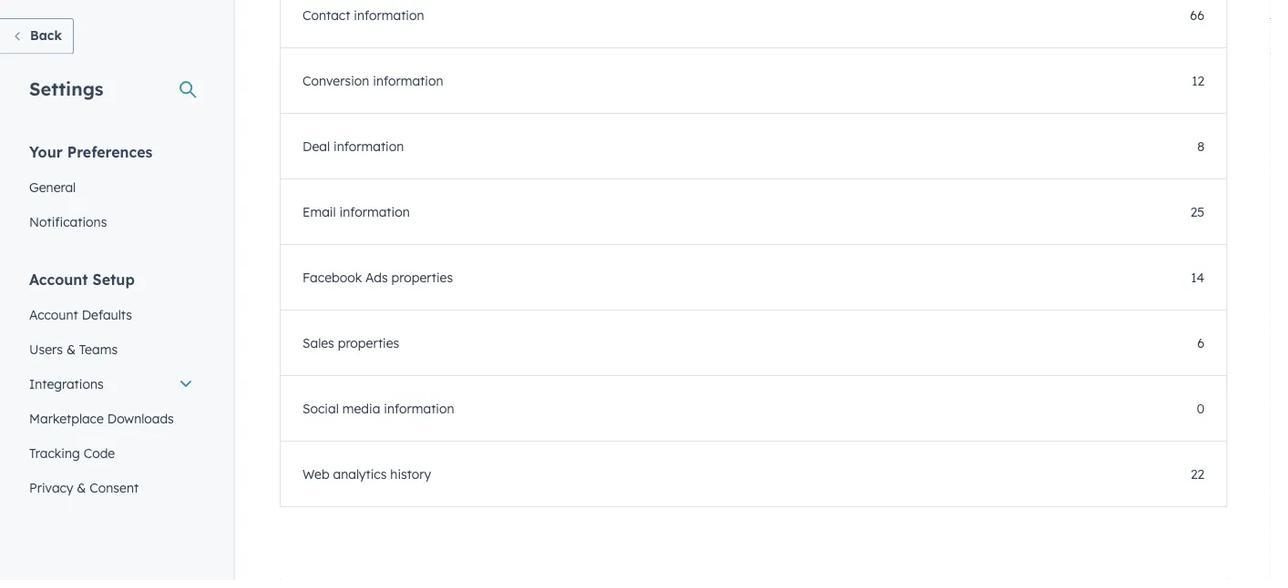 Task type: vqa. For each thing, say whether or not it's contained in the screenshot.
your preferences
yes



Task type: describe. For each thing, give the bounding box(es) containing it.
integrations
[[29, 376, 104, 392]]

25
[[1191, 204, 1205, 220]]

sales properties
[[303, 335, 399, 351]]

12
[[1192, 73, 1205, 89]]

back link
[[0, 18, 74, 54]]

your preferences
[[29, 143, 153, 161]]

history
[[390, 466, 431, 482]]

deal information
[[303, 138, 404, 154]]

notifications
[[29, 214, 107, 230]]

settings
[[29, 77, 103, 100]]

teams
[[79, 341, 118, 357]]

contact information
[[303, 7, 424, 23]]

information for email information
[[339, 204, 410, 220]]

social media information
[[303, 401, 454, 417]]

web
[[303, 466, 330, 482]]

consent
[[90, 480, 139, 496]]

setup
[[93, 270, 135, 288]]

defaults
[[82, 307, 132, 323]]

tracking code link
[[18, 436, 204, 471]]

deal
[[303, 138, 330, 154]]

users & teams link
[[18, 332, 204, 367]]

marketplace
[[29, 411, 104, 427]]

marketplace downloads link
[[18, 401, 204, 436]]

your
[[29, 143, 63, 161]]

integrations button
[[18, 367, 204, 401]]

account defaults link
[[18, 298, 204, 332]]

information right media
[[384, 401, 454, 417]]

conversion
[[303, 73, 369, 89]]



Task type: locate. For each thing, give the bounding box(es) containing it.
& for privacy
[[77, 480, 86, 496]]

22
[[1191, 466, 1205, 482]]

tracking
[[29, 445, 80, 461]]

& right privacy on the bottom left of the page
[[77, 480, 86, 496]]

information right "contact"
[[354, 7, 424, 23]]

properties right the ads
[[392, 270, 453, 285]]

back
[[30, 27, 62, 43]]

marketplace downloads
[[29, 411, 174, 427]]

8
[[1197, 138, 1205, 154]]

account up account defaults
[[29, 270, 88, 288]]

contact
[[303, 7, 350, 23]]

account for account setup
[[29, 270, 88, 288]]

preferences
[[67, 143, 153, 161]]

& inside the privacy & consent link
[[77, 480, 86, 496]]

account defaults
[[29, 307, 132, 323]]

properties
[[392, 270, 453, 285], [338, 335, 399, 351]]

social
[[303, 401, 339, 417]]

information right conversion at the left
[[373, 73, 443, 89]]

&
[[66, 341, 76, 357], [77, 480, 86, 496]]

1 vertical spatial &
[[77, 480, 86, 496]]

privacy & consent link
[[18, 471, 204, 505]]

facebook ads properties
[[303, 270, 453, 285]]

information for contact information
[[354, 7, 424, 23]]

1 account from the top
[[29, 270, 88, 288]]

email information
[[303, 204, 410, 220]]

0
[[1197, 401, 1205, 417]]

users & teams
[[29, 341, 118, 357]]

account setup
[[29, 270, 135, 288]]

1 vertical spatial properties
[[338, 335, 399, 351]]

downloads
[[107, 411, 174, 427]]

conversion information
[[303, 73, 443, 89]]

0 vertical spatial properties
[[392, 270, 453, 285]]

general
[[29, 179, 76, 195]]

account for account defaults
[[29, 307, 78, 323]]

information
[[354, 7, 424, 23], [373, 73, 443, 89], [334, 138, 404, 154], [339, 204, 410, 220], [384, 401, 454, 417]]

information right deal
[[334, 138, 404, 154]]

notifications link
[[18, 205, 204, 239]]

facebook
[[303, 270, 362, 285]]

users
[[29, 341, 63, 357]]

& inside 'users & teams' link
[[66, 341, 76, 357]]

6
[[1197, 335, 1205, 351]]

2 account from the top
[[29, 307, 78, 323]]

properties right sales at the bottom of the page
[[338, 335, 399, 351]]

privacy
[[29, 480, 73, 496]]

privacy & consent
[[29, 480, 139, 496]]

email
[[303, 204, 336, 220]]

1 vertical spatial account
[[29, 307, 78, 323]]

0 vertical spatial account
[[29, 270, 88, 288]]

1 horizontal spatial &
[[77, 480, 86, 496]]

code
[[84, 445, 115, 461]]

14
[[1191, 270, 1205, 285]]

& right "users"
[[66, 341, 76, 357]]

information for deal information
[[334, 138, 404, 154]]

account
[[29, 270, 88, 288], [29, 307, 78, 323]]

your preferences element
[[18, 142, 204, 239]]

tracking code
[[29, 445, 115, 461]]

account setup element
[[18, 269, 204, 540]]

general link
[[18, 170, 204, 205]]

0 vertical spatial &
[[66, 341, 76, 357]]

66
[[1190, 7, 1205, 23]]

account up "users"
[[29, 307, 78, 323]]

sales
[[303, 335, 334, 351]]

& for users
[[66, 341, 76, 357]]

media
[[342, 401, 380, 417]]

information right email
[[339, 204, 410, 220]]

information for conversion information
[[373, 73, 443, 89]]

0 horizontal spatial &
[[66, 341, 76, 357]]

web analytics history
[[303, 466, 431, 482]]

analytics
[[333, 466, 387, 482]]

ads
[[366, 270, 388, 285]]



